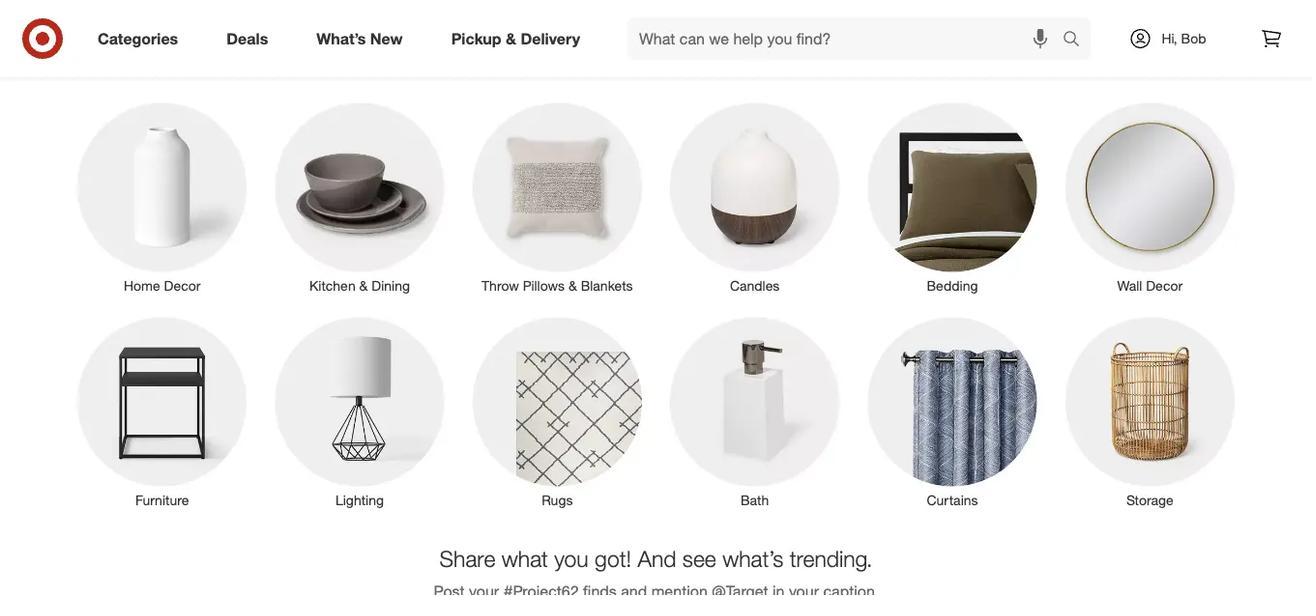 Task type: locate. For each thing, give the bounding box(es) containing it.
trending.
[[790, 546, 873, 573]]

bedding link
[[854, 99, 1052, 296]]

decor
[[164, 278, 201, 295], [1147, 278, 1183, 295]]

decor inside wall decor link
[[1147, 278, 1183, 295]]

& right pickup
[[506, 29, 517, 48]]

1 decor from the left
[[164, 278, 201, 295]]

0 horizontal spatial decor
[[164, 278, 201, 295]]

new
[[370, 29, 403, 48]]

&
[[506, 29, 517, 48], [359, 278, 368, 295], [569, 278, 577, 295]]

kitchen & dining link
[[261, 99, 459, 296]]

0 horizontal spatial &
[[359, 278, 368, 295]]

decor inside home decor link
[[164, 278, 201, 295]]

wall
[[1118, 278, 1143, 295]]

curtains
[[927, 492, 978, 509]]

decor right wall
[[1147, 278, 1183, 295]]

lighting link
[[261, 314, 459, 511]]

curtains link
[[854, 314, 1052, 511]]

lighting
[[336, 492, 384, 509]]

& for kitchen
[[359, 278, 368, 295]]

bedding
[[927, 278, 978, 295]]

1 horizontal spatial &
[[506, 29, 517, 48]]

1 horizontal spatial decor
[[1147, 278, 1183, 295]]

& left the dining
[[359, 278, 368, 295]]

what's
[[723, 546, 784, 573]]

bath
[[741, 492, 769, 509]]

share what you got! and see what's trending.
[[440, 546, 873, 573]]

throw
[[482, 278, 519, 295]]

2 decor from the left
[[1147, 278, 1183, 295]]

see
[[683, 546, 717, 573]]

pillows
[[523, 278, 565, 295]]

hi,
[[1162, 30, 1178, 47]]

furniture
[[135, 492, 189, 509]]

what's new link
[[300, 17, 427, 60]]

decor right the "home"
[[164, 278, 201, 295]]

hi, bob
[[1162, 30, 1207, 47]]

home decor link
[[63, 99, 261, 296]]

& right pillows at the left of page
[[569, 278, 577, 295]]

bob
[[1182, 30, 1207, 47]]

what's
[[317, 29, 366, 48]]

what's new
[[317, 29, 403, 48]]

furniture link
[[63, 314, 261, 511]]

only
[[614, 44, 652, 66]]

wall decor
[[1118, 278, 1183, 295]]



Task type: describe. For each thing, give the bounding box(es) containing it.
kitchen
[[310, 278, 356, 295]]

decor for home decor
[[164, 278, 201, 295]]

◎
[[678, 44, 699, 66]]

got!
[[595, 546, 632, 573]]

storage link
[[1052, 314, 1249, 511]]

what
[[502, 546, 548, 573]]

project 62 logo image
[[76, 0, 1237, 73]]

home decor
[[124, 278, 201, 295]]

pickup & delivery
[[451, 29, 580, 48]]

categories
[[98, 29, 178, 48]]

you
[[555, 546, 589, 573]]

categories link
[[81, 17, 202, 60]]

storage
[[1127, 492, 1174, 509]]

candles link
[[656, 99, 854, 296]]

rugs
[[542, 492, 573, 509]]

candles
[[730, 278, 780, 295]]

only at ◎
[[614, 44, 699, 66]]

throw pillows & blankets
[[482, 278, 633, 295]]

delivery
[[521, 29, 580, 48]]

rugs link
[[459, 314, 656, 511]]

pickup
[[451, 29, 502, 48]]

pickup & delivery link
[[435, 17, 605, 60]]

deals link
[[210, 17, 292, 60]]

search button
[[1054, 17, 1101, 64]]

2 horizontal spatial &
[[569, 278, 577, 295]]

share
[[440, 546, 496, 573]]

kitchen & dining
[[310, 278, 410, 295]]

dining
[[372, 278, 410, 295]]

search
[[1054, 31, 1101, 50]]

wall decor link
[[1052, 99, 1249, 296]]

at
[[657, 44, 674, 66]]

throw pillows & blankets link
[[459, 99, 656, 296]]

and
[[638, 546, 677, 573]]

decor for wall decor
[[1147, 278, 1183, 295]]

bath link
[[656, 314, 854, 511]]

deals
[[227, 29, 268, 48]]

What can we help you find? suggestions appear below search field
[[628, 17, 1068, 60]]

& for pickup
[[506, 29, 517, 48]]

home
[[124, 278, 160, 295]]

blankets
[[581, 278, 633, 295]]



Task type: vqa. For each thing, say whether or not it's contained in the screenshot.
Wall Decor
yes



